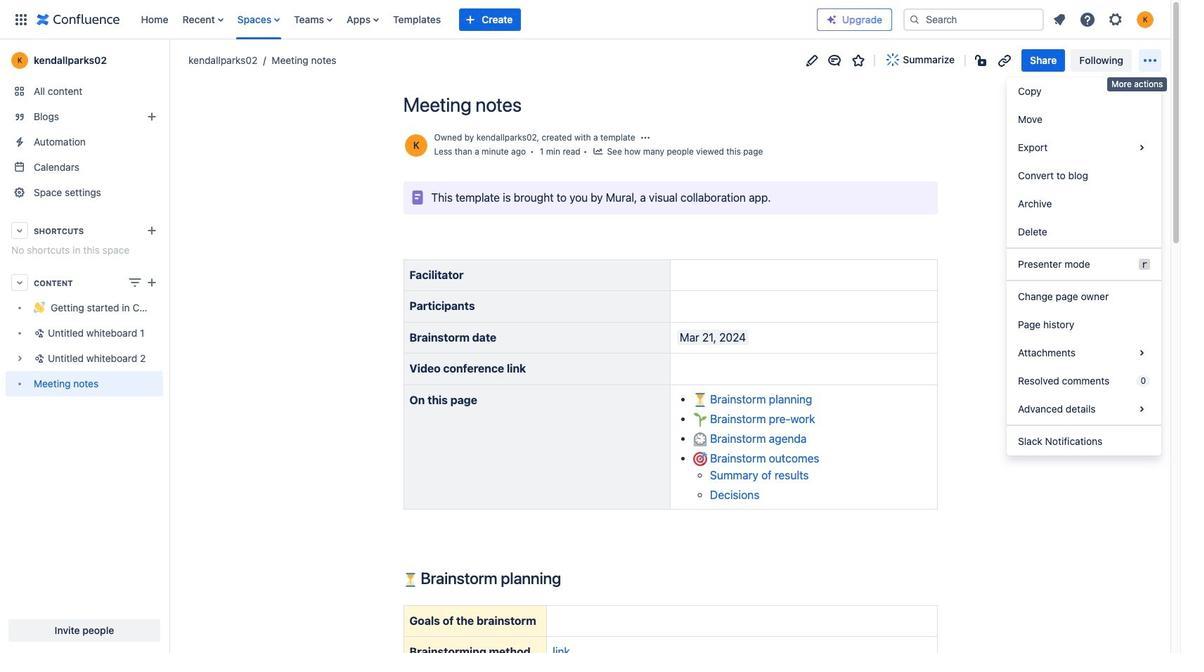Task type: vqa. For each thing, say whether or not it's contained in the screenshot.
text field
no



Task type: describe. For each thing, give the bounding box(es) containing it.
search image
[[909, 14, 921, 25]]

create image
[[143, 274, 160, 291]]

:seedling: image
[[693, 413, 708, 427]]

list for premium image
[[1047, 7, 1163, 32]]

:timer: image
[[693, 433, 708, 447]]

more actions image
[[1142, 52, 1159, 69]]

your profile and preferences image
[[1137, 11, 1154, 28]]

change view image
[[127, 274, 143, 291]]

Search field
[[904, 8, 1044, 31]]

:timer: image
[[693, 433, 708, 447]]

collapse sidebar image
[[153, 46, 184, 75]]

:dart: image
[[693, 452, 708, 467]]

appswitcher icon image
[[13, 11, 30, 28]]

create a blog image
[[143, 108, 160, 125]]

help icon image
[[1080, 11, 1096, 28]]

:seedling: image
[[693, 413, 708, 427]]

no restrictions image
[[974, 52, 991, 69]]

space element
[[0, 39, 169, 653]]

copy image
[[560, 570, 577, 587]]

1 horizontal spatial copy link image
[[997, 52, 1013, 69]]



Task type: locate. For each thing, give the bounding box(es) containing it.
settings icon image
[[1108, 11, 1125, 28]]

banner
[[0, 0, 1171, 39]]

confluence image
[[37, 11, 120, 28], [37, 11, 120, 28]]

1 vertical spatial copy link image
[[527, 96, 544, 113]]

panel note image
[[409, 189, 426, 206]]

manage page ownership image
[[640, 132, 651, 144]]

tree
[[6, 295, 163, 397]]

copy link image
[[997, 52, 1013, 69], [527, 96, 544, 113]]

0 vertical spatial copy link image
[[997, 52, 1013, 69]]

star image
[[850, 52, 867, 69]]

global element
[[8, 0, 817, 39]]

notification icon image
[[1051, 11, 1068, 28]]

more information about kendallparks02 image
[[403, 133, 429, 158]]

0 horizontal spatial copy link image
[[527, 96, 544, 113]]

0 horizontal spatial list
[[134, 0, 817, 39]]

add shortcut image
[[143, 222, 160, 239]]

list
[[134, 0, 817, 39], [1047, 7, 1163, 32]]

list for appswitcher icon
[[134, 0, 817, 39]]

None search field
[[904, 8, 1044, 31]]

premium image
[[826, 14, 838, 25]]

:hourglass_flowing_sand: image
[[693, 393, 708, 407], [693, 393, 708, 407], [403, 573, 417, 587]]

1 horizontal spatial list
[[1047, 7, 1163, 32]]

:dart: image
[[693, 452, 708, 467]]

tree inside "space" element
[[6, 295, 163, 397]]

edit this page image
[[804, 52, 821, 69]]



